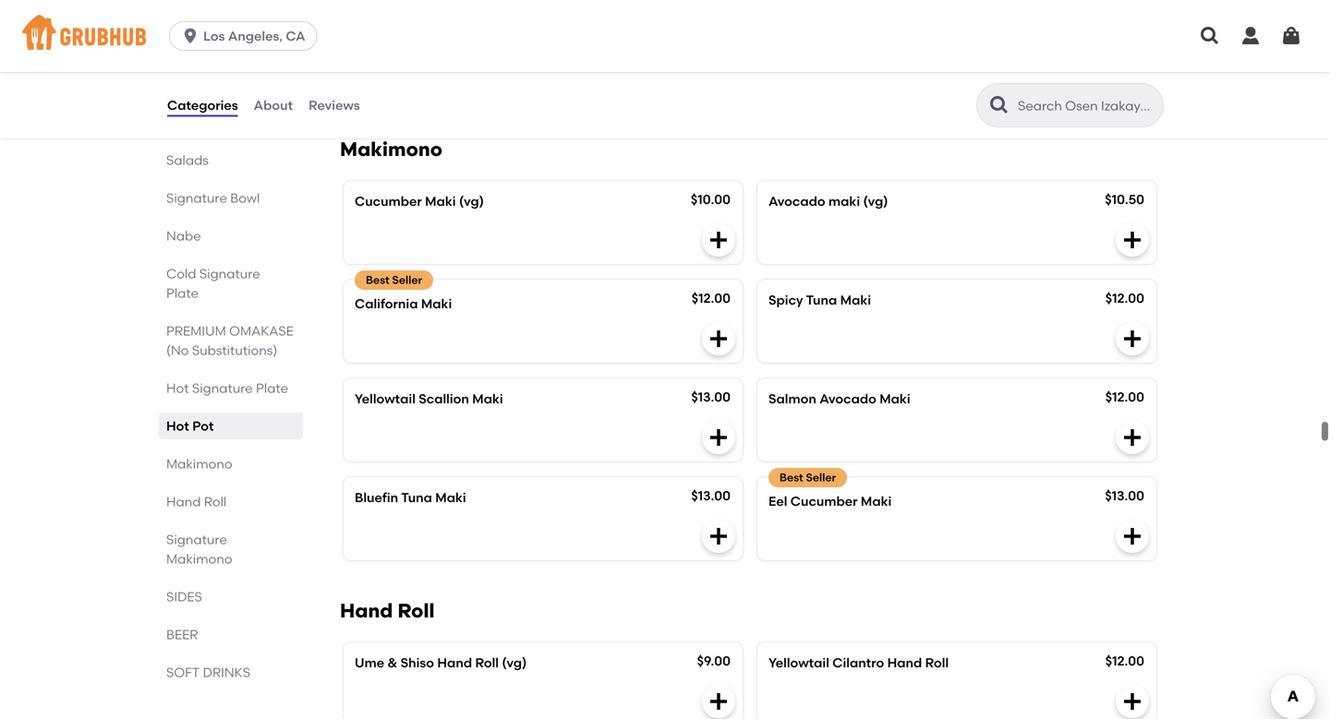Task type: vqa. For each thing, say whether or not it's contained in the screenshot.
Signature Bowl
yes



Task type: describe. For each thing, give the bounding box(es) containing it.
roll up shiso at left
[[398, 600, 435, 623]]

los angeles, ca
[[203, 28, 305, 44]]

$12.00 for spicy tuna maki
[[1105, 291, 1145, 306]]

svg image for cucumber maki (vg)
[[708, 229, 730, 251]]

yellowtail scallion maki
[[355, 391, 503, 407]]

yellowtail for yellowtail cilantro hand roll
[[769, 656, 829, 671]]

mushrooms,
[[395, 44, 472, 60]]

0 horizontal spatial hand roll
[[166, 494, 227, 510]]

ume
[[355, 656, 384, 671]]

hand up ume
[[340, 600, 393, 623]]

best for eel
[[780, 471, 803, 485]]

with inside mixed mushrooms, micro cilantro, green onion, tofu with chili oil, sesame oil and miso sauce.
[[355, 63, 381, 79]]

hand right cilantro
[[887, 656, 922, 671]]

hot signature plate
[[166, 381, 288, 396]]

micro
[[475, 44, 511, 60]]

salads
[[166, 152, 209, 168]]

0 horizontal spatial cucumber
[[355, 194, 422, 209]]

plate for cold signature plate
[[166, 285, 199, 301]]

premium omakase (no substitutions)
[[166, 323, 294, 358]]

japanese
[[769, 63, 827, 79]]

avocado maki (vg)
[[769, 194, 888, 209]]

japanese style filet mignon with mushrooms and japanese homemade dressing . button
[[757, 6, 1157, 99]]

$9.00
[[697, 654, 731, 669]]

$10.50
[[1105, 192, 1145, 208]]

drinks
[[203, 665, 250, 681]]

maki inside best seller california maki
[[421, 296, 452, 312]]

scallion
[[419, 391, 469, 407]]

signature down salads
[[166, 190, 227, 206]]

roll up signature makimono
[[204, 494, 227, 510]]

bluefin
[[355, 490, 398, 506]]

$12.00 for salmon avocado maki
[[1105, 389, 1145, 405]]

and inside mixed mushrooms, micro cilantro, green onion, tofu with chili oil, sesame oil and miso sauce.
[[502, 63, 527, 79]]

salmon
[[769, 391, 816, 407]]

mixed mushrooms, micro cilantro, green onion, tofu with chili oil, sesame oil and miso sauce. button
[[344, 6, 743, 99]]

reviews button
[[308, 72, 361, 139]]

tofu
[[649, 44, 674, 60]]

cilantro,
[[514, 44, 565, 60]]

los
[[203, 28, 225, 44]]

cold signature plate
[[166, 266, 260, 301]]

1 horizontal spatial (vg)
[[502, 656, 527, 671]]

cilantro
[[833, 656, 884, 671]]

oil,
[[412, 63, 430, 79]]

hand up signature makimono
[[166, 494, 201, 510]]

pot
[[192, 418, 214, 434]]

onion,
[[608, 44, 646, 60]]

shiso
[[401, 656, 434, 671]]

hot for hot pot
[[166, 418, 189, 434]]

best seller eel cucumber maki
[[769, 471, 892, 510]]

roll right cilantro
[[925, 656, 949, 671]]

dressing
[[906, 63, 959, 79]]

tuna for spicy
[[806, 292, 837, 308]]

&
[[387, 656, 397, 671]]

.
[[962, 63, 965, 79]]

spicy
[[769, 292, 803, 308]]

cucumber maki (vg)
[[355, 194, 484, 209]]

salmon avocado maki
[[769, 391, 911, 407]]

2 vertical spatial makimono
[[166, 551, 232, 567]]

(no
[[166, 343, 189, 358]]

seller for cucumber
[[806, 471, 836, 485]]

homemade
[[830, 63, 903, 79]]

(vg) for cucumber maki (vg)
[[459, 194, 484, 209]]

plate for hot signature plate
[[256, 381, 288, 396]]

1 vertical spatial makimono
[[166, 456, 232, 472]]

tuna for bluefin
[[401, 490, 432, 506]]

1 horizontal spatial hand roll
[[340, 600, 435, 623]]



Task type: locate. For each thing, give the bounding box(es) containing it.
signature bowl
[[166, 190, 260, 206]]

hand roll up signature makimono
[[166, 494, 227, 510]]

1 vertical spatial cucumber
[[791, 494, 858, 510]]

$12.00
[[692, 291, 731, 306], [1105, 291, 1145, 306], [1105, 389, 1145, 405], [1105, 654, 1145, 669]]

hot pot
[[166, 418, 214, 434]]

spicy tuna maki
[[769, 292, 871, 308]]

mignon
[[893, 44, 940, 60]]

1 horizontal spatial with
[[944, 44, 970, 60]]

about button
[[253, 72, 294, 139]]

1 vertical spatial hot
[[166, 418, 189, 434]]

avocado left maki
[[769, 194, 826, 209]]

with inside japanese style filet mignon with mushrooms and japanese homemade dressing .
[[944, 44, 970, 60]]

and
[[1050, 44, 1074, 60], [502, 63, 527, 79]]

0 horizontal spatial yellowtail
[[355, 391, 416, 407]]

1 vertical spatial avocado
[[820, 391, 877, 407]]

1 horizontal spatial plate
[[256, 381, 288, 396]]

0 vertical spatial yellowtail
[[355, 391, 416, 407]]

0 horizontal spatial seller
[[392, 274, 422, 287]]

chili
[[384, 63, 409, 79]]

style
[[835, 44, 863, 60]]

signature right cold
[[199, 266, 260, 282]]

cold
[[166, 266, 196, 282]]

yellowtail left cilantro
[[769, 656, 829, 671]]

0 vertical spatial hot
[[166, 381, 189, 396]]

maki
[[829, 194, 860, 209]]

0 vertical spatial with
[[944, 44, 970, 60]]

japanese style filet mignon with mushrooms and japanese homemade dressing .
[[769, 44, 1074, 79]]

best for california
[[366, 274, 390, 287]]

mixed
[[355, 44, 392, 60]]

categories
[[167, 97, 238, 113]]

2 hot from the top
[[166, 418, 189, 434]]

main navigation navigation
[[0, 0, 1330, 72]]

plate down the substitutions)
[[256, 381, 288, 396]]

ca
[[286, 28, 305, 44]]

(vg)
[[459, 194, 484, 209], [863, 194, 888, 209], [502, 656, 527, 671]]

0 vertical spatial plate
[[166, 285, 199, 301]]

0 vertical spatial cucumber
[[355, 194, 422, 209]]

omakase
[[229, 323, 294, 339]]

1 horizontal spatial cucumber
[[791, 494, 858, 510]]

0 horizontal spatial (vg)
[[459, 194, 484, 209]]

mixed mushrooms, micro cilantro, green onion, tofu with chili oil, sesame oil and miso sauce.
[[355, 44, 674, 79]]

0 vertical spatial avocado
[[769, 194, 826, 209]]

tuna
[[806, 292, 837, 308], [401, 490, 432, 506]]

0 vertical spatial and
[[1050, 44, 1074, 60]]

maki
[[425, 194, 456, 209], [840, 292, 871, 308], [421, 296, 452, 312], [472, 391, 503, 407], [880, 391, 911, 407], [435, 490, 466, 506], [861, 494, 892, 510]]

eel
[[769, 494, 787, 510]]

0 horizontal spatial and
[[502, 63, 527, 79]]

plate inside cold signature plate
[[166, 285, 199, 301]]

angeles,
[[228, 28, 283, 44]]

los angeles, ca button
[[169, 21, 325, 51]]

hot for hot signature plate
[[166, 381, 189, 396]]

and right mushrooms
[[1050, 44, 1074, 60]]

0 vertical spatial seller
[[392, 274, 422, 287]]

0 vertical spatial makimono
[[340, 138, 443, 161]]

1 vertical spatial with
[[355, 63, 381, 79]]

seller inside best seller california maki
[[392, 274, 422, 287]]

hot
[[166, 381, 189, 396], [166, 418, 189, 434]]

yellowtail for yellowtail scallion maki
[[355, 391, 416, 407]]

hand right shiso at left
[[437, 656, 472, 671]]

$10.00
[[691, 192, 731, 208]]

signature makimono
[[166, 532, 232, 567]]

nabe
[[166, 228, 201, 244]]

makimono up cucumber maki (vg)
[[340, 138, 443, 161]]

sesame
[[433, 63, 482, 79]]

california
[[355, 296, 418, 312]]

signature down the substitutions)
[[192, 381, 253, 396]]

premium
[[166, 323, 226, 339]]

0 vertical spatial best
[[366, 274, 390, 287]]

0 horizontal spatial tuna
[[401, 490, 432, 506]]

1 vertical spatial tuna
[[401, 490, 432, 506]]

japanese
[[769, 44, 832, 60]]

best up 'california' at the left top of the page
[[366, 274, 390, 287]]

mushrooms
[[973, 44, 1046, 60]]

$12.00 for yellowtail cilantro hand roll
[[1105, 654, 1145, 669]]

0 vertical spatial tuna
[[806, 292, 837, 308]]

1 vertical spatial hand roll
[[340, 600, 435, 623]]

yellowtail
[[355, 391, 416, 407], [769, 656, 829, 671]]

plate down cold
[[166, 285, 199, 301]]

best
[[366, 274, 390, 287], [780, 471, 803, 485]]

best seller california maki
[[355, 274, 452, 312]]

svg image inside los angeles, ca "button"
[[181, 27, 200, 45]]

signature inside signature makimono
[[166, 532, 227, 548]]

ume & shiso hand roll (vg)
[[355, 656, 527, 671]]

signature inside cold signature plate
[[199, 266, 260, 282]]

svg image for salmon avocado maki
[[1121, 427, 1144, 449]]

oil
[[485, 63, 499, 79]]

categories button
[[166, 72, 239, 139]]

reviews
[[309, 97, 360, 113]]

miso
[[530, 63, 560, 79]]

with up .
[[944, 44, 970, 60]]

and right oil
[[502, 63, 527, 79]]

hot left pot
[[166, 418, 189, 434]]

yellowtail cilantro hand roll
[[769, 656, 949, 671]]

sauce.
[[563, 63, 604, 79]]

best inside best seller california maki
[[366, 274, 390, 287]]

svg image for spicy tuna maki
[[1121, 328, 1144, 350]]

bluefin tuna maki
[[355, 490, 466, 506]]

tuna right the 'spicy'
[[806, 292, 837, 308]]

hand
[[166, 494, 201, 510], [340, 600, 393, 623], [437, 656, 472, 671], [887, 656, 922, 671]]

with
[[944, 44, 970, 60], [355, 63, 381, 79]]

1 hot from the top
[[166, 381, 189, 396]]

substitutions)
[[192, 343, 277, 358]]

1 vertical spatial and
[[502, 63, 527, 79]]

seller
[[392, 274, 422, 287], [806, 471, 836, 485]]

sides
[[166, 589, 202, 605]]

roll
[[204, 494, 227, 510], [398, 600, 435, 623], [475, 656, 499, 671], [925, 656, 949, 671]]

0 horizontal spatial plate
[[166, 285, 199, 301]]

and inside japanese style filet mignon with mushrooms and japanese homemade dressing .
[[1050, 44, 1074, 60]]

filet
[[866, 44, 890, 60]]

Search Osen Izakaya (Sunset Blvd) search field
[[1016, 97, 1157, 115]]

about
[[254, 97, 293, 113]]

1 horizontal spatial best
[[780, 471, 803, 485]]

seller for maki
[[392, 274, 422, 287]]

$13.00 for best seller
[[691, 488, 731, 504]]

best inside the best seller eel cucumber maki
[[780, 471, 803, 485]]

beer
[[166, 627, 198, 643]]

search icon image
[[988, 94, 1011, 116]]

signature up sides
[[166, 532, 227, 548]]

cucumber
[[355, 194, 422, 209], [791, 494, 858, 510]]

roll right shiso at left
[[475, 656, 499, 671]]

avocado right salmon on the bottom of page
[[820, 391, 877, 407]]

1 horizontal spatial seller
[[806, 471, 836, 485]]

svg image
[[1199, 25, 1221, 47], [1280, 25, 1303, 47], [181, 27, 200, 45], [1121, 64, 1144, 86], [1121, 229, 1144, 251], [1121, 526, 1144, 548], [708, 691, 730, 713], [1121, 691, 1144, 713]]

bowl
[[230, 190, 260, 206]]

svg image
[[1240, 25, 1262, 47], [708, 64, 730, 86], [708, 229, 730, 251], [708, 328, 730, 350], [1121, 328, 1144, 350], [708, 427, 730, 449], [1121, 427, 1144, 449], [708, 526, 730, 548]]

(vg) for avocado maki (vg)
[[863, 194, 888, 209]]

makimono
[[340, 138, 443, 161], [166, 456, 232, 472], [166, 551, 232, 567]]

soft drinks
[[166, 665, 250, 681]]

0 horizontal spatial best
[[366, 274, 390, 287]]

avocado
[[769, 194, 826, 209], [820, 391, 877, 407]]

2 horizontal spatial (vg)
[[863, 194, 888, 209]]

plate
[[166, 285, 199, 301], [256, 381, 288, 396]]

soft
[[166, 665, 200, 681]]

tuna right 'bluefin'
[[401, 490, 432, 506]]

hand roll up &
[[340, 600, 435, 623]]

0 vertical spatial hand roll
[[166, 494, 227, 510]]

svg image for best seller
[[708, 328, 730, 350]]

seller down salmon avocado maki in the bottom right of the page
[[806, 471, 836, 485]]

1 horizontal spatial tuna
[[806, 292, 837, 308]]

svg image inside main navigation navigation
[[1240, 25, 1262, 47]]

signature
[[166, 190, 227, 206], [199, 266, 260, 282], [192, 381, 253, 396], [166, 532, 227, 548]]

hand roll
[[166, 494, 227, 510], [340, 600, 435, 623]]

$13.00
[[691, 389, 731, 405], [691, 488, 731, 504], [1105, 488, 1145, 504]]

1 vertical spatial best
[[780, 471, 803, 485]]

seller inside the best seller eel cucumber maki
[[806, 471, 836, 485]]

best up eel
[[780, 471, 803, 485]]

svg image for bluefin tuna maki
[[708, 526, 730, 548]]

seller up 'california' at the left top of the page
[[392, 274, 422, 287]]

0 horizontal spatial with
[[355, 63, 381, 79]]

yellowtail left scallion
[[355, 391, 416, 407]]

$13.00 for salmon avocado maki
[[691, 389, 731, 405]]

makimono up sides
[[166, 551, 232, 567]]

with down mixed
[[355, 63, 381, 79]]

green
[[568, 44, 605, 60]]

makimono down pot
[[166, 456, 232, 472]]

svg image for yellowtail scallion maki
[[708, 427, 730, 449]]

maki inside the best seller eel cucumber maki
[[861, 494, 892, 510]]

1 vertical spatial seller
[[806, 471, 836, 485]]

1 vertical spatial yellowtail
[[769, 656, 829, 671]]

1 vertical spatial plate
[[256, 381, 288, 396]]

hot down (no
[[166, 381, 189, 396]]

cucumber inside the best seller eel cucumber maki
[[791, 494, 858, 510]]

1 horizontal spatial and
[[1050, 44, 1074, 60]]

1 horizontal spatial yellowtail
[[769, 656, 829, 671]]



